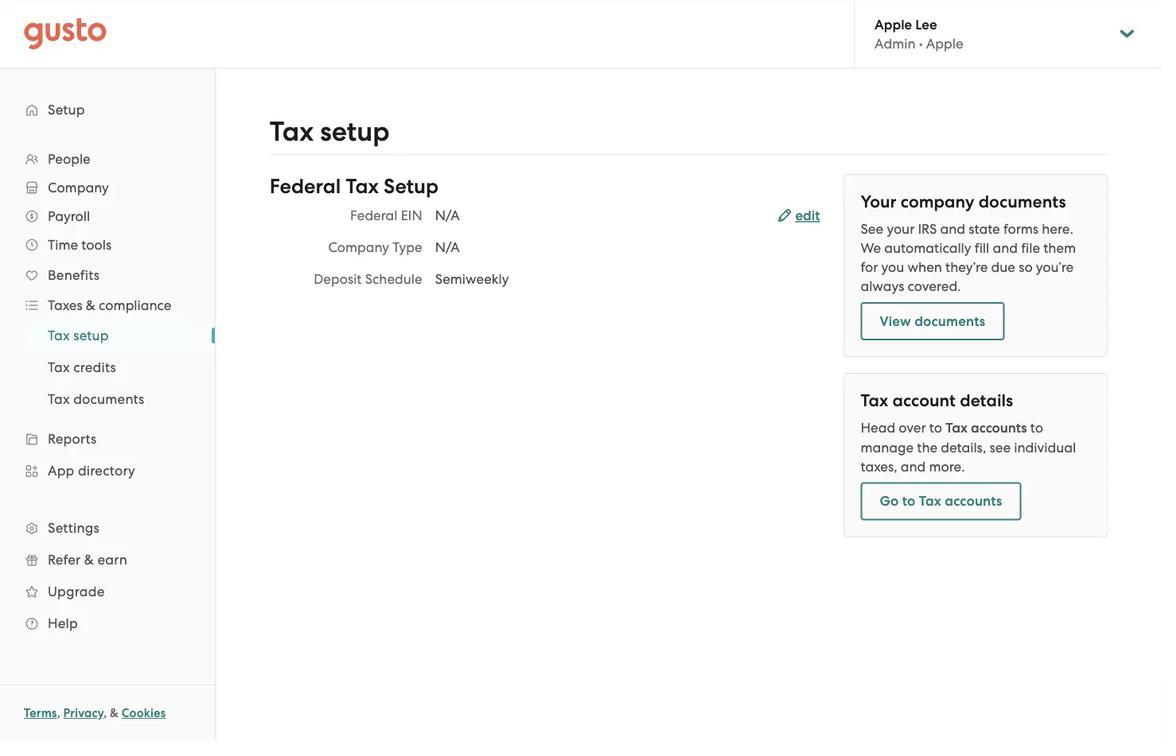 Task type: describe. For each thing, give the bounding box(es) containing it.
tax inside tax documents link
[[48, 392, 70, 407]]

upgrade link
[[16, 578, 199, 606]]

your company documents
[[861, 192, 1066, 212]]

company type
[[328, 240, 422, 255]]

you
[[881, 259, 904, 275]]

2 , from the left
[[104, 707, 107, 721]]

people button
[[16, 145, 199, 173]]

taxes,
[[861, 459, 897, 475]]

your
[[861, 192, 897, 212]]

privacy
[[63, 707, 104, 721]]

due
[[991, 259, 1015, 275]]

tax documents link
[[29, 385, 199, 414]]

always
[[861, 279, 904, 294]]

& for compliance
[[86, 298, 95, 314]]

company
[[901, 192, 974, 212]]

them
[[1044, 240, 1076, 256]]

compliance
[[99, 298, 171, 314]]

accounts inside button
[[945, 493, 1002, 510]]

tools
[[81, 237, 112, 253]]

settings
[[48, 520, 99, 536]]

to inside to manage the details, see individual taxes, and more.
[[1030, 420, 1043, 436]]

1 vertical spatial setup
[[384, 175, 439, 199]]

federal for federal tax setup
[[270, 175, 341, 199]]

covered.
[[908, 279, 961, 294]]

details
[[960, 391, 1013, 411]]

details,
[[941, 440, 986, 456]]

go
[[880, 493, 899, 510]]

terms , privacy , & cookies
[[24, 707, 166, 721]]

tax setup inside gusto navigation element
[[48, 328, 109, 344]]

edit
[[795, 208, 820, 224]]

view documents link
[[861, 302, 1005, 341]]

go to tax accounts
[[880, 493, 1002, 510]]

view
[[880, 313, 911, 329]]

app directory
[[48, 463, 135, 479]]

gusto navigation element
[[0, 68, 215, 665]]

payroll button
[[16, 202, 199, 231]]

go to tax accounts button
[[861, 483, 1021, 521]]

time tools
[[48, 237, 112, 253]]

credits
[[73, 360, 116, 376]]

refer
[[48, 552, 81, 568]]

help
[[48, 616, 78, 632]]

over
[[899, 420, 926, 436]]

0 vertical spatial documents
[[979, 192, 1066, 212]]

they're
[[945, 259, 988, 275]]

file
[[1021, 240, 1040, 256]]

company for company
[[48, 180, 109, 196]]

taxes
[[48, 298, 82, 314]]

documents for view documents
[[915, 313, 985, 329]]

earn
[[97, 552, 127, 568]]

cookies
[[122, 707, 166, 721]]

federal for federal ein
[[350, 208, 397, 224]]

tax credits
[[48, 360, 116, 376]]

taxes & compliance button
[[16, 291, 199, 320]]

setup link
[[16, 95, 199, 124]]

company for company type
[[328, 240, 389, 255]]

when
[[908, 259, 942, 275]]

help link
[[16, 610, 199, 638]]

tax inside go to tax accounts button
[[919, 493, 941, 510]]

benefits
[[48, 267, 100, 283]]

irs
[[918, 221, 937, 237]]

•
[[919, 36, 923, 52]]

lee
[[915, 16, 937, 32]]

payroll
[[48, 209, 90, 224]]

tax documents
[[48, 392, 144, 407]]

app directory link
[[16, 457, 199, 485]]

list containing people
[[0, 145, 215, 640]]

time tools button
[[16, 231, 199, 259]]

people
[[48, 151, 91, 167]]

more.
[[929, 459, 965, 475]]

benefits link
[[16, 261, 199, 290]]

1 horizontal spatial and
[[940, 221, 965, 237]]

type
[[393, 240, 422, 255]]

tax account details
[[861, 391, 1013, 411]]

list containing tax setup
[[0, 320, 215, 415]]

taxes & compliance
[[48, 298, 171, 314]]

home image
[[24, 18, 107, 50]]

upgrade
[[48, 584, 105, 600]]

& for earn
[[84, 552, 94, 568]]

0 vertical spatial accounts
[[971, 420, 1027, 436]]



Task type: locate. For each thing, give the bounding box(es) containing it.
1 horizontal spatial federal
[[350, 208, 397, 224]]

time
[[48, 237, 78, 253]]

to right the go
[[902, 493, 916, 510]]

deposit
[[314, 271, 362, 287]]

tax setup up 'tax credits'
[[48, 328, 109, 344]]

documents inside view documents link
[[915, 313, 985, 329]]

1 vertical spatial federal
[[350, 208, 397, 224]]

documents for tax documents
[[73, 392, 144, 407]]

accounts up see
[[971, 420, 1027, 436]]

to inside head over to tax accounts
[[929, 420, 942, 436]]

1 , from the left
[[57, 707, 60, 721]]

schedule
[[365, 271, 422, 287]]

0 horizontal spatial apple
[[875, 16, 912, 32]]

1 vertical spatial documents
[[915, 313, 985, 329]]

federal ein
[[350, 208, 422, 224]]

1 horizontal spatial apple
[[926, 36, 963, 52]]

terms link
[[24, 707, 57, 721]]

app
[[48, 463, 74, 479]]

2 vertical spatial &
[[110, 707, 119, 721]]

1 vertical spatial &
[[84, 552, 94, 568]]

0 vertical spatial tax setup
[[270, 116, 390, 148]]

view documents
[[880, 313, 985, 329]]

to inside go to tax accounts button
[[902, 493, 916, 510]]

1 list from the top
[[0, 145, 215, 640]]

0 horizontal spatial setup
[[48, 102, 85, 118]]

you're
[[1036, 259, 1074, 275]]

1 horizontal spatial tax setup
[[270, 116, 390, 148]]

0 vertical spatial n/a
[[435, 208, 460, 224]]

ein
[[401, 208, 422, 224]]

apple right •
[[926, 36, 963, 52]]

tax setup up federal tax setup
[[270, 116, 390, 148]]

tax credits link
[[29, 353, 199, 382]]

tax setup
[[270, 116, 390, 148], [48, 328, 109, 344]]

and right irs
[[940, 221, 965, 237]]

0 vertical spatial setup
[[320, 116, 390, 148]]

documents down tax credits link
[[73, 392, 144, 407]]

so
[[1019, 259, 1033, 275]]

automatically
[[884, 240, 971, 256]]

2 vertical spatial and
[[901, 459, 926, 475]]

tax
[[270, 116, 314, 148], [346, 175, 379, 199], [48, 328, 70, 344], [48, 360, 70, 376], [861, 391, 888, 411], [48, 392, 70, 407], [946, 420, 968, 436], [919, 493, 941, 510]]

,
[[57, 707, 60, 721], [104, 707, 107, 721]]

2 horizontal spatial and
[[993, 240, 1018, 256]]

list
[[0, 145, 215, 640], [0, 320, 215, 415]]

0 vertical spatial apple
[[875, 16, 912, 32]]

company button
[[16, 173, 199, 202]]

to up the
[[929, 420, 942, 436]]

settings link
[[16, 514, 199, 543]]

see your irs and state forms here. we automatically fill and file them for you when they're due so you're always covered.
[[861, 221, 1076, 294]]

semiweekly
[[435, 271, 509, 287]]

1 horizontal spatial to
[[929, 420, 942, 436]]

refer & earn
[[48, 552, 127, 568]]

head
[[861, 420, 895, 436]]

admin
[[875, 36, 916, 52]]

tax inside tax setup link
[[48, 328, 70, 344]]

0 horizontal spatial and
[[901, 459, 926, 475]]

2 list from the top
[[0, 320, 215, 415]]

1 vertical spatial n/a
[[435, 240, 460, 255]]

to manage the details, see individual taxes, and more.
[[861, 420, 1076, 475]]

setup inside tax setup link
[[73, 328, 109, 344]]

n/a for company type
[[435, 240, 460, 255]]

0 horizontal spatial ,
[[57, 707, 60, 721]]

to
[[929, 420, 942, 436], [1030, 420, 1043, 436], [902, 493, 916, 510]]

&
[[86, 298, 95, 314], [84, 552, 94, 568], [110, 707, 119, 721]]

company up the deposit schedule
[[328, 240, 389, 255]]

directory
[[78, 463, 135, 479]]

& right taxes
[[86, 298, 95, 314]]

apple lee admin • apple
[[875, 16, 963, 52]]

apple up admin on the right top of the page
[[875, 16, 912, 32]]

0 horizontal spatial setup
[[73, 328, 109, 344]]

your
[[887, 221, 915, 237]]

terms
[[24, 707, 57, 721]]

2 horizontal spatial to
[[1030, 420, 1043, 436]]

edit button
[[778, 207, 820, 226]]

0 vertical spatial and
[[940, 221, 965, 237]]

and inside to manage the details, see individual taxes, and more.
[[901, 459, 926, 475]]

federal tax setup
[[270, 175, 439, 199]]

head over to tax accounts
[[861, 420, 1027, 436]]

see
[[861, 221, 884, 237]]

accounts down more.
[[945, 493, 1002, 510]]

documents inside tax documents link
[[73, 392, 144, 407]]

1 vertical spatial and
[[993, 240, 1018, 256]]

company down people
[[48, 180, 109, 196]]

setup up ein
[[384, 175, 439, 199]]

0 vertical spatial company
[[48, 180, 109, 196]]

setup up credits
[[73, 328, 109, 344]]

1 vertical spatial accounts
[[945, 493, 1002, 510]]

manage
[[861, 440, 914, 456]]

setup up people
[[48, 102, 85, 118]]

forms
[[1003, 221, 1039, 237]]

individual
[[1014, 440, 1076, 456]]

setup
[[48, 102, 85, 118], [384, 175, 439, 199]]

0 vertical spatial &
[[86, 298, 95, 314]]

1 vertical spatial company
[[328, 240, 389, 255]]

1 vertical spatial setup
[[73, 328, 109, 344]]

& left cookies button
[[110, 707, 119, 721]]

fill
[[975, 240, 989, 256]]

reports
[[48, 431, 97, 447]]

apple
[[875, 16, 912, 32], [926, 36, 963, 52]]

& inside dropdown button
[[86, 298, 95, 314]]

& left earn
[[84, 552, 94, 568]]

0 horizontal spatial federal
[[270, 175, 341, 199]]

1 vertical spatial apple
[[926, 36, 963, 52]]

and down the
[[901, 459, 926, 475]]

0 horizontal spatial tax setup
[[48, 328, 109, 344]]

1 n/a from the top
[[435, 208, 460, 224]]

n/a right ein
[[435, 208, 460, 224]]

0 horizontal spatial to
[[902, 493, 916, 510]]

deposit schedule
[[314, 271, 422, 287]]

cookies button
[[122, 704, 166, 723]]

documents up forms
[[979, 192, 1066, 212]]

1 horizontal spatial ,
[[104, 707, 107, 721]]

to up individual
[[1030, 420, 1043, 436]]

state
[[969, 221, 1000, 237]]

0 horizontal spatial company
[[48, 180, 109, 196]]

for
[[861, 259, 878, 275]]

we
[[861, 240, 881, 256]]

setup up federal tax setup
[[320, 116, 390, 148]]

0 vertical spatial federal
[[270, 175, 341, 199]]

n/a right type
[[435, 240, 460, 255]]

refer & earn link
[[16, 546, 199, 575]]

account
[[892, 391, 956, 411]]

reports link
[[16, 425, 199, 454]]

see
[[990, 440, 1011, 456]]

tax inside tax credits link
[[48, 360, 70, 376]]

1 horizontal spatial setup
[[384, 175, 439, 199]]

and up due
[[993, 240, 1018, 256]]

1 horizontal spatial company
[[328, 240, 389, 255]]

tax setup link
[[29, 322, 199, 350]]

2 n/a from the top
[[435, 240, 460, 255]]

and
[[940, 221, 965, 237], [993, 240, 1018, 256], [901, 459, 926, 475]]

setup inside gusto navigation element
[[48, 102, 85, 118]]

company inside dropdown button
[[48, 180, 109, 196]]

1 vertical spatial tax setup
[[48, 328, 109, 344]]

the
[[917, 440, 938, 456]]

n/a for federal ein
[[435, 208, 460, 224]]

0 vertical spatial setup
[[48, 102, 85, 118]]

1 horizontal spatial setup
[[320, 116, 390, 148]]

2 vertical spatial documents
[[73, 392, 144, 407]]

, left cookies button
[[104, 707, 107, 721]]

privacy link
[[63, 707, 104, 721]]

documents down covered.
[[915, 313, 985, 329]]

setup
[[320, 116, 390, 148], [73, 328, 109, 344]]

, left the privacy link
[[57, 707, 60, 721]]



Task type: vqa. For each thing, say whether or not it's contained in the screenshot.
Tax setup in list
yes



